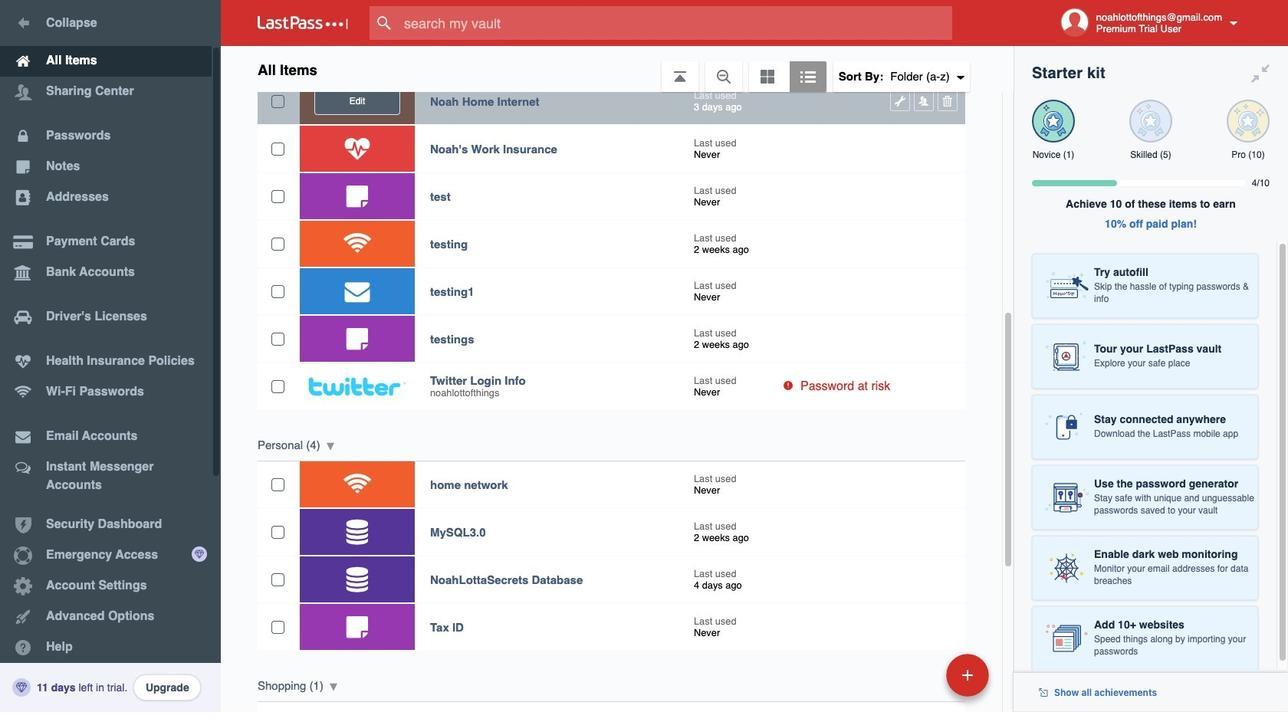 Task type: describe. For each thing, give the bounding box(es) containing it.
Search search field
[[370, 6, 983, 40]]

new item element
[[841, 654, 995, 697]]

search my vault text field
[[370, 6, 983, 40]]

vault options navigation
[[221, 46, 1014, 92]]

lastpass image
[[258, 16, 348, 30]]

main navigation navigation
[[0, 0, 221, 713]]



Task type: locate. For each thing, give the bounding box(es) containing it.
new item navigation
[[841, 650, 999, 713]]



